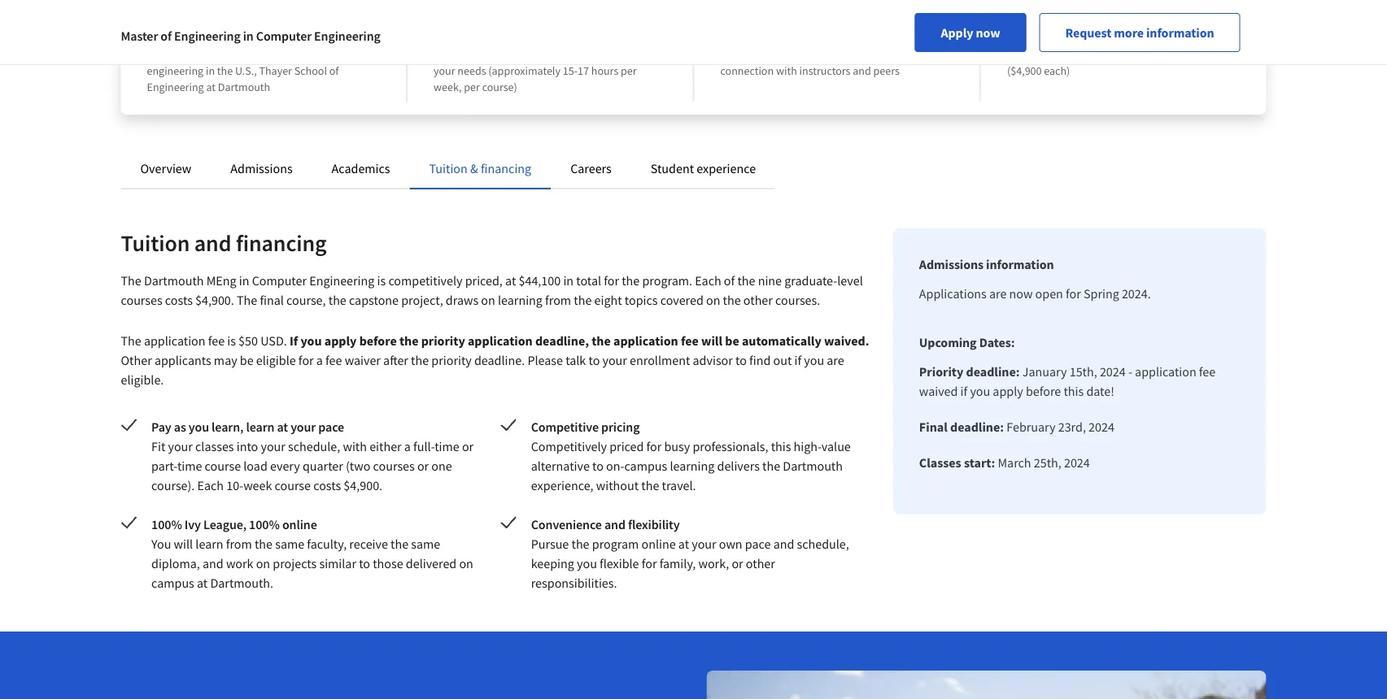 Task type: vqa. For each thing, say whether or not it's contained in the screenshot.


Task type: describe. For each thing, give the bounding box(es) containing it.
on-
[[606, 458, 624, 474]]

needs
[[458, 63, 486, 78]]

the left eight
[[574, 292, 592, 308]]

complete
[[434, 47, 480, 62]]

0 horizontal spatial be
[[240, 352, 254, 369]]

from
[[147, 47, 172, 62]]

-
[[1128, 364, 1133, 380]]

draws
[[446, 292, 479, 308]]

lecture
[[721, 47, 756, 62]]

are inside the application fee is $50 usd. if you apply before the priority application deadline, the application fee will be automatically waived. other applicants may be eligible for a fee waiver after the priority deadline. please talk to your enrollment advisor to find out if you are eligible.
[[827, 352, 844, 369]]

engineering up schools
[[314, 28, 381, 44]]

in inside the $44,100 total cost pay only for courses you enroll in per term ($4,900 each)
[[1154, 47, 1163, 62]]

and up meng
[[194, 229, 231, 258]]

1 horizontal spatial are
[[989, 286, 1007, 302]]

the left travel.
[[641, 478, 659, 494]]

classes
[[919, 455, 962, 471]]

at inside 100% ivy league, 100% online you will learn from the same faculty, receive the same diploma, and work on projects similar to those delivered on campus at dartmouth.
[[197, 575, 208, 592]]

15th,
[[1070, 364, 1097, 380]]

ivy inside earn an ivy league degree from one of the first professional schools of engineering in the u.s., thayer school of engineering at dartmouth
[[203, 25, 223, 45]]

your inside complete the program on the schedule that suits your needs (approximately 15-17 hours per week, per course)
[[434, 63, 455, 78]]

the right after at the bottom of the page
[[411, 352, 429, 369]]

on right the work at bottom
[[256, 556, 270, 572]]

you right out
[[804, 352, 824, 369]]

fee left "waiver"
[[326, 352, 342, 369]]

at inside earn an ivy league degree from one of the first professional schools of engineering in the u.s., thayer school of engineering at dartmouth
[[206, 80, 216, 94]]

in right meng
[[239, 273, 249, 289]]

2 100% from the left
[[249, 517, 280, 533]]

total inside the $44,100 total cost pay only for courses you enroll in per term ($4,900 each)
[[1064, 25, 1097, 45]]

1 vertical spatial the
[[237, 292, 257, 308]]

travel.
[[662, 478, 696, 494]]

enroll
[[1124, 47, 1151, 62]]

with inside lecture videos, hands-on projects, and connection with instructors and peers
[[776, 63, 797, 78]]

connection
[[721, 63, 774, 78]]

apply now
[[941, 24, 1000, 41]]

$44,100 inside the dartmouth meng in computer engineering is competitively priced, at $44,100 in total for the program. each of the nine graduate-level courses costs $4,900. the final course, the capstone project, draws on learning from the eight topics covered on the other courses.
[[519, 273, 561, 289]]

hours
[[591, 63, 619, 78]]

pay inside the $44,100 total cost pay only for courses you enroll in per term ($4,900 each)
[[1007, 47, 1024, 62]]

waived
[[919, 383, 958, 400]]

the left first
[[206, 47, 222, 62]]

$44,100 inside the $44,100 total cost pay only for courses you enroll in per term ($4,900 each)
[[1007, 25, 1061, 45]]

0 horizontal spatial information
[[986, 256, 1054, 273]]

(two
[[346, 458, 371, 474]]

each)
[[1044, 63, 1070, 78]]

25th,
[[1034, 455, 1062, 471]]

$50
[[239, 333, 258, 349]]

cost
[[1100, 25, 1128, 45]]

1 horizontal spatial time
[[435, 439, 460, 455]]

0 horizontal spatial time
[[177, 458, 202, 474]]

academics
[[332, 160, 390, 177]]

dartmouth inside earn an ivy league degree from one of the first professional schools of engineering in the u.s., thayer school of engineering at dartmouth
[[218, 80, 270, 94]]

before inside the application fee is $50 usd. if you apply before the priority application deadline, the application fee will be automatically waived. other applicants may be eligible for a fee waiver after the priority deadline. please talk to your enrollment advisor to find out if you are eligible.
[[359, 333, 397, 349]]

schedule
[[576, 47, 619, 62]]

hands-
[[795, 47, 828, 62]]

first
[[224, 47, 243, 62]]

engineering inside the dartmouth meng in computer engineering is competitively priced, at $44,100 in total for the program. each of the nine graduate-level courses costs $4,900. the final course, the capstone project, draws on learning from the eight topics covered on the other courses.
[[309, 273, 375, 289]]

deadline: for priority
[[966, 364, 1020, 380]]

the up the topics
[[622, 273, 640, 289]]

the left nine
[[737, 273, 755, 289]]

application up the enrollment
[[613, 333, 678, 349]]

experience,
[[531, 478, 594, 494]]

campus inside competitive pricing competitively priced for busy professionals, this high-value alternative to on-campus learning delivers the dartmouth experience, without the travel.
[[624, 458, 667, 474]]

upcoming dates:
[[919, 334, 1015, 351]]

other inside the dartmouth meng in computer engineering is competitively priced, at $44,100 in total for the program. each of the nine graduate-level courses costs $4,900. the final course, the capstone project, draws on learning from the eight topics covered on the other courses.
[[744, 292, 773, 308]]

engineering
[[147, 63, 204, 78]]

you
[[151, 536, 171, 552]]

program.
[[642, 273, 692, 289]]

learn inside pay as you learn, learn at your pace fit your classes into your schedule, with either a full-time or part-time course load every quarter (two courses or one course). each 10-week course costs $4,900.
[[246, 419, 275, 435]]

will inside 100% ivy league, 100% online you will learn from the same faculty, receive the same diploma, and work on projects similar to those delivered on campus at dartmouth.
[[174, 536, 193, 552]]

graduate-
[[785, 273, 837, 289]]

0 vertical spatial priority
[[421, 333, 465, 349]]

as
[[174, 419, 186, 435]]

engineering inside earn an ivy league degree from one of the first professional schools of engineering in the u.s., thayer school of engineering at dartmouth
[[147, 80, 204, 94]]

information inside button
[[1146, 24, 1214, 41]]

final
[[919, 419, 948, 435]]

per inside the $44,100 total cost pay only for courses you enroll in per term ($4,900 each)
[[1165, 47, 1181, 62]]

1 horizontal spatial now
[[1009, 286, 1033, 302]]

find
[[749, 352, 771, 369]]

classes
[[195, 439, 234, 455]]

final deadline: february 23rd, 2024
[[919, 419, 1115, 435]]

the up after at the bottom of the page
[[399, 333, 419, 349]]

courses inside the dartmouth meng in computer engineering is competitively priced, at $44,100 in total for the program. each of the nine graduate-level courses costs $4,900. the final course, the capstone project, draws on learning from the eight topics covered on the other courses.
[[121, 292, 162, 308]]

each inside pay as you learn, learn at your pace fit your classes into your schedule, with either a full-time or part-time course load every quarter (two courses or one course). each 10-week course costs $4,900.
[[197, 478, 224, 494]]

the inside convenience and flexibility pursue the program online at your own pace and schedule, keeping you flexible for family, work, or other responsibilities.
[[572, 536, 590, 552]]

of up from
[[161, 28, 172, 44]]

the for application
[[121, 333, 141, 349]]

you right if
[[301, 333, 322, 349]]

schools
[[306, 47, 342, 62]]

february
[[1007, 419, 1056, 435]]

high-
[[794, 439, 822, 455]]

program inside convenience and flexibility pursue the program online at your own pace and schedule, keeping you flexible for family, work, or other responsibilities.
[[592, 536, 639, 552]]

the for dartmouth
[[121, 273, 141, 289]]

work,
[[699, 556, 729, 572]]

financing for tuition & financing
[[481, 160, 531, 177]]

term
[[1183, 47, 1206, 62]]

1 horizontal spatial per
[[621, 63, 637, 78]]

waiver
[[345, 352, 381, 369]]

of down an
[[194, 47, 204, 62]]

courses inside pay as you learn, learn at your pace fit your classes into your schedule, with either a full-time or part-time course load every quarter (two courses or one course). each 10-week course costs $4,900.
[[373, 458, 415, 474]]

$4,900. inside the dartmouth meng in computer engineering is competitively priced, at $44,100 in total for the program. each of the nine graduate-level courses costs $4,900. the final course, the capstone project, draws on learning from the eight topics covered on the other courses.
[[195, 292, 234, 308]]

on right covered
[[706, 292, 720, 308]]

pace inside convenience and flexibility pursue the program online at your own pace and schedule, keeping you flexible for family, work, or other responsibilities.
[[745, 536, 771, 552]]

on inside complete the program on the schedule that suits your needs (approximately 15-17 hours per week, per course)
[[543, 47, 556, 62]]

of down schools
[[329, 63, 339, 78]]

peers
[[874, 63, 900, 78]]

may
[[214, 352, 237, 369]]

topics
[[625, 292, 658, 308]]

the right covered
[[723, 292, 741, 308]]

after
[[383, 352, 408, 369]]

apply inside the application fee is $50 usd. if you apply before the priority application deadline, the application fee will be automatically waived. other applicants may be eligible for a fee waiver after the priority deadline. please talk to your enrollment advisor to find out if you are eligible.
[[324, 333, 357, 349]]

professional
[[245, 47, 303, 62]]

ivy inside 100% ivy league, 100% online you will learn from the same faculty, receive the same diploma, and work on projects similar to those delivered on campus at dartmouth.
[[185, 517, 201, 533]]

the up '15-'
[[558, 47, 574, 62]]

convenience
[[531, 517, 602, 533]]

each inside the dartmouth meng in computer engineering is competitively priced, at $44,100 in total for the program. each of the nine graduate-level courses costs $4,900. the final course, the capstone project, draws on learning from the eight topics covered on the other courses.
[[695, 273, 721, 289]]

date!
[[1087, 383, 1115, 400]]

in up deadline,
[[563, 273, 574, 289]]

learning inside the dartmouth meng in computer engineering is competitively priced, at $44,100 in total for the program. each of the nine graduate-level courses costs $4,900. the final course, the capstone project, draws on learning from the eight topics covered on the other courses.
[[498, 292, 543, 308]]

league
[[226, 25, 276, 45]]

to right talk
[[589, 352, 600, 369]]

dartmouth.
[[210, 575, 273, 592]]

0 vertical spatial be
[[725, 333, 739, 349]]

only
[[1027, 47, 1047, 62]]

student experience
[[651, 160, 756, 177]]

eligible.
[[121, 372, 164, 388]]

for right the open
[[1066, 286, 1081, 302]]

applicants
[[155, 352, 211, 369]]

keeping
[[531, 556, 574, 572]]

master
[[121, 28, 158, 44]]

10-
[[226, 478, 243, 494]]

the up 'needs'
[[482, 47, 498, 62]]

apply inside january 15th, 2024 - application fee waived if you apply before this date!
[[993, 383, 1023, 400]]

waived.
[[824, 333, 869, 349]]

2024 for classes start: march 25th, 2024
[[1064, 455, 1090, 471]]

the right delivers
[[762, 458, 780, 474]]

for inside the $44,100 total cost pay only for courses you enroll in per term ($4,900 each)
[[1050, 47, 1063, 62]]

the up those
[[391, 536, 409, 552]]

student experience link
[[651, 160, 756, 177]]

faculty,
[[307, 536, 347, 552]]

2024.
[[1122, 286, 1151, 302]]

of right schools
[[344, 47, 354, 62]]

degree
[[279, 25, 327, 45]]

0 horizontal spatial per
[[464, 80, 480, 94]]

full-
[[413, 439, 435, 455]]

if inside january 15th, 2024 - application fee waived if you apply before this date!
[[961, 383, 968, 400]]

week,
[[434, 80, 462, 94]]

fee up may
[[208, 333, 225, 349]]

your inside the application fee is $50 usd. if you apply before the priority application deadline, the application fee will be automatically waived. other applicants may be eligible for a fee waiver after the priority deadline. please talk to your enrollment advisor to find out if you are eligible.
[[603, 352, 627, 369]]

tuition & financing link
[[429, 160, 531, 177]]

course).
[[151, 478, 195, 494]]

application inside january 15th, 2024 - application fee waived if you apply before this date!
[[1135, 364, 1197, 380]]

start:
[[964, 455, 995, 471]]

course,
[[286, 292, 326, 308]]

master of engineering in computer engineering
[[121, 28, 381, 44]]

league,
[[203, 517, 247, 533]]

to inside competitive pricing competitively priced for busy professionals, this high-value alternative to on-campus learning delivers the dartmouth experience, without the travel.
[[592, 458, 604, 474]]

tuition for tuition and financing
[[121, 229, 190, 258]]

please
[[528, 352, 563, 369]]

into
[[237, 439, 258, 455]]

17
[[578, 63, 589, 78]]

0 horizontal spatial or
[[417, 458, 429, 474]]

1 same from the left
[[275, 536, 304, 552]]

usd.
[[261, 333, 287, 349]]

the down first
[[217, 63, 233, 78]]

covered
[[660, 292, 704, 308]]



Task type: locate. For each thing, give the bounding box(es) containing it.
2024 right 23rd,
[[1089, 419, 1115, 435]]

now inside button
[[976, 24, 1000, 41]]

an
[[182, 25, 199, 45]]

you inside convenience and flexibility pursue the program online at your own pace and schedule, keeping you flexible for family, work, or other responsibilities.
[[577, 556, 597, 572]]

you down 'cost'
[[1104, 47, 1122, 62]]

engineering up capstone
[[309, 273, 375, 289]]

courses up other
[[121, 292, 162, 308]]

for up eight
[[604, 273, 619, 289]]

$4,900. down meng
[[195, 292, 234, 308]]

load
[[244, 458, 268, 474]]

1 vertical spatial each
[[197, 478, 224, 494]]

tuition & financing
[[429, 160, 531, 177]]

1 horizontal spatial one
[[432, 458, 452, 474]]

at
[[206, 80, 216, 94], [505, 273, 516, 289], [277, 419, 288, 435], [678, 536, 689, 552], [197, 575, 208, 592]]

on
[[543, 47, 556, 62], [828, 47, 840, 62], [481, 292, 495, 308], [706, 292, 720, 308], [256, 556, 270, 572], [459, 556, 473, 572]]

0 horizontal spatial apply
[[324, 333, 357, 349]]

every
[[270, 458, 300, 474]]

tuition for tuition & financing
[[429, 160, 468, 177]]

schedule, inside pay as you learn, learn at your pace fit your classes into your schedule, with either a full-time or part-time course load every quarter (two courses or one course). each 10-week course costs $4,900.
[[288, 439, 340, 455]]

program inside complete the program on the schedule that suits your needs (approximately 15-17 hours per week, per course)
[[500, 47, 541, 62]]

deadline: for final
[[950, 419, 1004, 435]]

before inside january 15th, 2024 - application fee waived if you apply before this date!
[[1026, 383, 1061, 400]]

is left $50
[[227, 333, 236, 349]]

project,
[[401, 292, 443, 308]]

other
[[121, 352, 152, 369]]

if down 'priority deadline:'
[[961, 383, 968, 400]]

careers link
[[570, 160, 612, 177]]

be down $50
[[240, 352, 254, 369]]

1 horizontal spatial ivy
[[203, 25, 223, 45]]

0 vertical spatial time
[[435, 439, 460, 455]]

1 horizontal spatial pace
[[745, 536, 771, 552]]

0 vertical spatial will
[[701, 333, 723, 349]]

learn
[[246, 419, 275, 435], [196, 536, 223, 552]]

0 vertical spatial $4,900.
[[195, 292, 234, 308]]

1 vertical spatial course
[[275, 478, 311, 494]]

and left the work at bottom
[[203, 556, 224, 572]]

on down the priced,
[[481, 292, 495, 308]]

application up deadline.
[[468, 333, 533, 349]]

1 horizontal spatial same
[[411, 536, 440, 552]]

if inside the application fee is $50 usd. if you apply before the priority application deadline, the application fee will be automatically waived. other applicants may be eligible for a fee waiver after the priority deadline. please talk to your enrollment advisor to find out if you are eligible.
[[795, 352, 802, 369]]

0 horizontal spatial if
[[795, 352, 802, 369]]

family,
[[660, 556, 696, 572]]

that
[[621, 47, 641, 62]]

1 horizontal spatial campus
[[624, 458, 667, 474]]

0 horizontal spatial 100%
[[151, 517, 182, 533]]

financing up the final
[[236, 229, 327, 258]]

costs down quarter
[[313, 478, 341, 494]]

deadline.
[[474, 352, 525, 369]]

online up faculty,
[[282, 517, 317, 533]]

online inside 100% ivy league, 100% online you will learn from the same faculty, receive the same diploma, and work on projects similar to those delivered on campus at dartmouth.
[[282, 517, 317, 533]]

pay
[[1007, 47, 1024, 62], [151, 419, 171, 435]]

to inside 100% ivy league, 100% online you will learn from the same faculty, receive the same diploma, and work on projects similar to those delivered on campus at dartmouth.
[[359, 556, 370, 572]]

one inside pay as you learn, learn at your pace fit your classes into your schedule, with either a full-time or part-time course load every quarter (two courses or one course). each 10-week course costs $4,900.
[[432, 458, 452, 474]]

1 vertical spatial $44,100
[[519, 273, 561, 289]]

and down projects,
[[853, 63, 871, 78]]

0 vertical spatial apply
[[324, 333, 357, 349]]

before
[[359, 333, 397, 349], [1026, 383, 1061, 400]]

for inside the application fee is $50 usd. if you apply before the priority application deadline, the application fee will be automatically waived. other applicants may be eligible for a fee waiver after the priority deadline. please talk to your enrollment advisor to find out if you are eligible.
[[299, 352, 314, 369]]

of left nine
[[724, 273, 735, 289]]

in inside earn an ivy league degree from one of the first professional schools of engineering in the u.s., thayer school of engineering at dartmouth
[[206, 63, 215, 78]]

apply
[[324, 333, 357, 349], [993, 383, 1023, 400]]

with up (two
[[343, 439, 367, 455]]

costs inside pay as you learn, learn at your pace fit your classes into your schedule, with either a full-time or part-time course load every quarter (two courses or one course). each 10-week course costs $4,900.
[[313, 478, 341, 494]]

priority
[[919, 364, 964, 380]]

1 vertical spatial learn
[[196, 536, 223, 552]]

january
[[1023, 364, 1067, 380]]

fee right the -
[[1199, 364, 1216, 380]]

deadline:
[[966, 364, 1020, 380], [950, 419, 1004, 435]]

or inside convenience and flexibility pursue the program online at your own pace and schedule, keeping you flexible for family, work, or other responsibilities.
[[732, 556, 743, 572]]

for left busy
[[647, 439, 662, 455]]

and inside 100% ivy league, 100% online you will learn from the same faculty, receive the same diploma, and work on projects similar to those delivered on campus at dartmouth.
[[203, 556, 224, 572]]

dartmouth down the u.s.,
[[218, 80, 270, 94]]

0 horizontal spatial now
[[976, 24, 1000, 41]]

priority deadline:
[[919, 364, 1020, 380]]

deadline,
[[535, 333, 589, 349]]

before up "waiver"
[[359, 333, 397, 349]]

responsibilities.
[[531, 575, 617, 592]]

application
[[144, 333, 205, 349], [468, 333, 533, 349], [613, 333, 678, 349], [1135, 364, 1197, 380]]

upcoming
[[919, 334, 977, 351]]

and left flexibility
[[605, 517, 626, 533]]

at inside convenience and flexibility pursue the program online at your own pace and schedule, keeping you flexible for family, work, or other responsibilities.
[[678, 536, 689, 552]]

application right the -
[[1135, 364, 1197, 380]]

2024 for final deadline: february 23rd, 2024
[[1089, 419, 1115, 435]]

time
[[435, 439, 460, 455], [177, 458, 202, 474]]

0 horizontal spatial this
[[771, 439, 791, 455]]

learn inside 100% ivy league, 100% online you will learn from the same faculty, receive the same diploma, and work on projects similar to those delivered on campus at dartmouth.
[[196, 536, 223, 552]]

dartmouth left meng
[[144, 273, 204, 289]]

0 horizontal spatial courses
[[121, 292, 162, 308]]

0 horizontal spatial course
[[205, 458, 241, 474]]

priced,
[[465, 273, 503, 289]]

computer inside the dartmouth meng in computer engineering is competitively priced, at $44,100 in total for the program. each of the nine graduate-level courses costs $4,900. the final course, the capstone project, draws on learning from the eight topics covered on the other courses.
[[252, 273, 307, 289]]

this
[[1064, 383, 1084, 400], [771, 439, 791, 455]]

pace inside pay as you learn, learn at your pace fit your classes into your schedule, with either a full-time or part-time course load every quarter (two courses or one course). each 10-week course costs $4,900.
[[318, 419, 344, 435]]

apply
[[941, 24, 973, 41]]

and right own
[[774, 536, 794, 552]]

1 vertical spatial campus
[[151, 575, 194, 592]]

financing for tuition and financing
[[236, 229, 327, 258]]

total inside the dartmouth meng in computer engineering is competitively priced, at $44,100 in total for the program. each of the nine graduate-level courses costs $4,900. the final course, the capstone project, draws on learning from the eight topics covered on the other courses.
[[576, 273, 601, 289]]

1 horizontal spatial pay
[[1007, 47, 1024, 62]]

before down january
[[1026, 383, 1061, 400]]

to left find
[[736, 352, 747, 369]]

costs
[[165, 292, 193, 308], [313, 478, 341, 494]]

0 vertical spatial pace
[[318, 419, 344, 435]]

1 100% from the left
[[151, 517, 182, 533]]

you inside january 15th, 2024 - application fee waived if you apply before this date!
[[970, 383, 990, 400]]

1 vertical spatial pay
[[151, 419, 171, 435]]

0 horizontal spatial total
[[576, 273, 601, 289]]

your
[[434, 63, 455, 78], [603, 352, 627, 369], [291, 419, 316, 435], [168, 439, 193, 455], [261, 439, 285, 455], [692, 536, 716, 552]]

1 horizontal spatial $44,100
[[1007, 25, 1061, 45]]

dartmouth inside the dartmouth meng in computer engineering is competitively priced, at $44,100 in total for the program. each of the nine graduate-level courses costs $4,900. the final course, the capstone project, draws on learning from the eight topics covered on the other courses.
[[144, 273, 204, 289]]

dartmouth
[[218, 80, 270, 94], [144, 273, 204, 289], [783, 458, 843, 474]]

ivy left league,
[[185, 517, 201, 533]]

priced
[[610, 439, 644, 455]]

those
[[373, 556, 403, 572]]

competitive pricing competitively priced for busy professionals, this high-value alternative to on-campus learning delivers the dartmouth experience, without the travel.
[[531, 419, 851, 494]]

1 vertical spatial is
[[227, 333, 236, 349]]

this inside competitive pricing competitively priced for busy professionals, this high-value alternative to on-campus learning delivers the dartmouth experience, without the travel.
[[771, 439, 791, 455]]

admissions for admissions
[[231, 160, 293, 177]]

apply up final deadline: february 23rd, 2024
[[993, 383, 1023, 400]]

own
[[719, 536, 743, 552]]

are down waived.
[[827, 352, 844, 369]]

0 vertical spatial course
[[205, 458, 241, 474]]

1 horizontal spatial financing
[[481, 160, 531, 177]]

learning
[[498, 292, 543, 308], [670, 458, 715, 474]]

0 horizontal spatial program
[[500, 47, 541, 62]]

1 vertical spatial before
[[1026, 383, 1061, 400]]

week
[[243, 478, 272, 494]]

request
[[1065, 24, 1112, 41]]

to left on-
[[592, 458, 604, 474]]

you
[[1104, 47, 1122, 62], [301, 333, 322, 349], [804, 352, 824, 369], [970, 383, 990, 400], [189, 419, 209, 435], [577, 556, 597, 572]]

1 horizontal spatial learn
[[246, 419, 275, 435]]

on inside lecture videos, hands-on projects, and connection with instructors and peers
[[828, 47, 840, 62]]

instructors
[[799, 63, 851, 78]]

projects
[[273, 556, 317, 572]]

learning inside competitive pricing competitively priced for busy professionals, this high-value alternative to on-campus learning delivers the dartmouth experience, without the travel.
[[670, 458, 715, 474]]

0 horizontal spatial will
[[174, 536, 193, 552]]

0 horizontal spatial before
[[359, 333, 397, 349]]

or for pay as you learn, learn at your pace fit your classes into your schedule, with either a full-time or part-time course load every quarter (two courses or one course). each 10-week course costs $4,900.
[[462, 439, 474, 455]]

0 horizontal spatial one
[[174, 47, 192, 62]]

you inside the $44,100 total cost pay only for courses you enroll in per term ($4,900 each)
[[1104, 47, 1122, 62]]

to down receive
[[359, 556, 370, 572]]

0 vertical spatial a
[[316, 352, 323, 369]]

pay left as
[[151, 419, 171, 435]]

capstone
[[349, 292, 399, 308]]

a inside pay as you learn, learn at your pace fit your classes into your schedule, with either a full-time or part-time course load every quarter (two courses or one course). each 10-week course costs $4,900.
[[404, 439, 411, 455]]

1 horizontal spatial dartmouth
[[218, 80, 270, 94]]

will inside the application fee is $50 usd. if you apply before the priority application deadline, the application fee will be automatically waived. other applicants may be eligible for a fee waiver after the priority deadline. please talk to your enrollment advisor to find out if you are eligible.
[[701, 333, 723, 349]]

information
[[1146, 24, 1214, 41], [986, 256, 1054, 273]]

1 horizontal spatial online
[[642, 536, 676, 552]]

computer up the final
[[252, 273, 307, 289]]

other inside convenience and flexibility pursue the program online at your own pace and schedule, keeping you flexible for family, work, or other responsibilities.
[[746, 556, 775, 572]]

1 vertical spatial or
[[417, 458, 429, 474]]

1 vertical spatial this
[[771, 439, 791, 455]]

are down admissions information
[[989, 286, 1007, 302]]

the inside the application fee is $50 usd. if you apply before the priority application deadline, the application fee will be automatically waived. other applicants may be eligible for a fee waiver after the priority deadline. please talk to your enrollment advisor to find out if you are eligible.
[[121, 333, 141, 349]]

fee up advisor
[[681, 333, 699, 349]]

computer up professional at the left top
[[256, 28, 312, 44]]

school
[[294, 63, 327, 78]]

1 vertical spatial tuition
[[121, 229, 190, 258]]

schedule, inside convenience and flexibility pursue the program online at your own pace and schedule, keeping you flexible for family, work, or other responsibilities.
[[797, 536, 849, 552]]

0 vertical spatial information
[[1146, 24, 1214, 41]]

you inside pay as you learn, learn at your pace fit your classes into your schedule, with either a full-time or part-time course load every quarter (two courses or one course). each 10-week course costs $4,900.
[[189, 419, 209, 435]]

for inside convenience and flexibility pursue the program online at your own pace and schedule, keeping you flexible for family, work, or other responsibilities.
[[642, 556, 657, 572]]

same up the delivered at the left of the page
[[411, 536, 440, 552]]

will
[[701, 333, 723, 349], [174, 536, 193, 552]]

automatically
[[742, 333, 822, 349]]

each up covered
[[695, 273, 721, 289]]

1 horizontal spatial or
[[462, 439, 474, 455]]

meng
[[206, 273, 236, 289]]

admissions for admissions information
[[919, 256, 984, 273]]

1 vertical spatial schedule,
[[797, 536, 849, 552]]

the dartmouth meng in computer engineering is competitively priced, at $44,100 in total for the program. each of the nine graduate-level courses costs $4,900. the final course, the capstone project, draws on learning from the eight topics covered on the other courses.
[[121, 273, 863, 308]]

100% right league,
[[249, 517, 280, 533]]

1 horizontal spatial course
[[275, 478, 311, 494]]

1 vertical spatial time
[[177, 458, 202, 474]]

eight
[[594, 292, 622, 308]]

total up eight
[[576, 273, 601, 289]]

earn
[[147, 25, 179, 45]]

courses down request
[[1065, 47, 1102, 62]]

will up advisor
[[701, 333, 723, 349]]

for right eligible
[[299, 352, 314, 369]]

0 horizontal spatial from
[[226, 536, 252, 552]]

100% up you
[[151, 517, 182, 533]]

the
[[206, 47, 222, 62], [482, 47, 498, 62], [558, 47, 574, 62], [217, 63, 233, 78], [622, 273, 640, 289], [737, 273, 755, 289], [328, 292, 346, 308], [574, 292, 592, 308], [723, 292, 741, 308], [399, 333, 419, 349], [592, 333, 611, 349], [411, 352, 429, 369], [762, 458, 780, 474], [641, 478, 659, 494], [255, 536, 273, 552], [391, 536, 409, 552], [572, 536, 590, 552]]

from inside the dartmouth meng in computer engineering is competitively priced, at $44,100 in total for the program. each of the nine graduate-level courses costs $4,900. the final course, the capstone project, draws on learning from the eight topics covered on the other courses.
[[545, 292, 571, 308]]

0 horizontal spatial online
[[282, 517, 317, 533]]

course down classes
[[205, 458, 241, 474]]

computer for meng
[[252, 273, 307, 289]]

100% ivy league, 100% online you will learn from the same faculty, receive the same diploma, and work on projects similar to those delivered on campus at dartmouth.
[[151, 517, 473, 592]]

program up flexible
[[592, 536, 639, 552]]

apply up "waiver"
[[324, 333, 357, 349]]

quarter
[[303, 458, 343, 474]]

1 vertical spatial financing
[[236, 229, 327, 258]]

per down 'needs'
[[464, 80, 480, 94]]

1 vertical spatial learning
[[670, 458, 715, 474]]

financing
[[481, 160, 531, 177], [236, 229, 327, 258]]

online
[[282, 517, 317, 533], [642, 536, 676, 552]]

1 horizontal spatial admissions
[[919, 256, 984, 273]]

2024 inside january 15th, 2024 - application fee waived if you apply before this date!
[[1100, 364, 1126, 380]]

1 vertical spatial total
[[576, 273, 601, 289]]

0 vertical spatial learning
[[498, 292, 543, 308]]

be up advisor
[[725, 333, 739, 349]]

$44,100 right the priced,
[[519, 273, 561, 289]]

1 vertical spatial computer
[[252, 273, 307, 289]]

2024
[[1100, 364, 1126, 380], [1089, 419, 1115, 435], [1064, 455, 1090, 471]]

similar
[[319, 556, 356, 572]]

0 vertical spatial costs
[[165, 292, 193, 308]]

1 horizontal spatial learning
[[670, 458, 715, 474]]

1 vertical spatial now
[[1009, 286, 1033, 302]]

$44,100 up only
[[1007, 25, 1061, 45]]

from inside 100% ivy league, 100% online you will learn from the same faculty, receive the same diploma, and work on projects similar to those delivered on campus at dartmouth.
[[226, 536, 252, 552]]

or right full-
[[462, 439, 474, 455]]

tuition down overview
[[121, 229, 190, 258]]

in
[[243, 28, 254, 44], [1154, 47, 1163, 62], [206, 63, 215, 78], [239, 273, 249, 289], [563, 273, 574, 289]]

0 horizontal spatial pace
[[318, 419, 344, 435]]

schedule,
[[288, 439, 340, 455], [797, 536, 849, 552]]

$44,100 total cost pay only for courses you enroll in per term ($4,900 each)
[[1007, 25, 1206, 78]]

program up (approximately
[[500, 47, 541, 62]]

with
[[776, 63, 797, 78], [343, 439, 367, 455]]

0 vertical spatial or
[[462, 439, 474, 455]]

overview
[[140, 160, 191, 177]]

0 horizontal spatial each
[[197, 478, 224, 494]]

1 vertical spatial other
[[746, 556, 775, 572]]

work
[[226, 556, 253, 572]]

&
[[470, 160, 478, 177]]

1 vertical spatial priority
[[432, 352, 472, 369]]

flexibility
[[628, 517, 680, 533]]

information up term
[[1146, 24, 1214, 41]]

advisor
[[693, 352, 733, 369]]

time right either
[[435, 439, 460, 455]]

this inside january 15th, 2024 - application fee waived if you apply before this date!
[[1064, 383, 1084, 400]]

priority
[[421, 333, 465, 349], [432, 352, 472, 369]]

is inside the dartmouth meng in computer engineering is competitively priced, at $44,100 in total for the program. each of the nine graduate-level courses costs $4,900. the final course, the capstone project, draws on learning from the eight topics covered on the other courses.
[[377, 273, 386, 289]]

be
[[725, 333, 739, 349], [240, 352, 254, 369]]

2 vertical spatial 2024
[[1064, 455, 1090, 471]]

professionals,
[[693, 439, 768, 455]]

tuition and financing
[[121, 229, 327, 258]]

courses inside the $44,100 total cost pay only for courses you enroll in per term ($4,900 each)
[[1065, 47, 1102, 62]]

0 horizontal spatial learning
[[498, 292, 543, 308]]

2 same from the left
[[411, 536, 440, 552]]

0 vertical spatial is
[[377, 273, 386, 289]]

course)
[[482, 80, 517, 94]]

engineering up first
[[174, 28, 241, 44]]

0 vertical spatial ivy
[[203, 25, 223, 45]]

and up 'peers'
[[886, 47, 904, 62]]

0 horizontal spatial dartmouth
[[144, 273, 204, 289]]

0 horizontal spatial are
[[827, 352, 844, 369]]

the application fee is $50 usd. if you apply before the priority application deadline, the application fee will be automatically waived. other applicants may be eligible for a fee waiver after the priority deadline. please talk to your enrollment advisor to find out if you are eligible.
[[121, 333, 869, 388]]

are
[[989, 286, 1007, 302], [827, 352, 844, 369]]

other right work,
[[746, 556, 775, 572]]

1 vertical spatial information
[[986, 256, 1054, 273]]

of inside the dartmouth meng in computer engineering is competitively priced, at $44,100 in total for the program. each of the nine graduate-level courses costs $4,900. the final course, the capstone project, draws on learning from the eight topics covered on the other courses.
[[724, 273, 735, 289]]

at inside pay as you learn, learn at your pace fit your classes into your schedule, with either a full-time or part-time course load every quarter (two courses or one course). each 10-week course costs $4,900.
[[277, 419, 288, 435]]

march
[[998, 455, 1031, 471]]

computer for engineering
[[256, 28, 312, 44]]

priority left deadline.
[[432, 352, 472, 369]]

1 horizontal spatial $4,900.
[[344, 478, 383, 494]]

1 horizontal spatial will
[[701, 333, 723, 349]]

$4,900. down (two
[[344, 478, 383, 494]]

1 horizontal spatial total
[[1064, 25, 1097, 45]]

for inside competitive pricing competitively priced for busy professionals, this high-value alternative to on-campus learning delivers the dartmouth experience, without the travel.
[[647, 439, 662, 455]]

a inside the application fee is $50 usd. if you apply before the priority application deadline, the application fee will be automatically waived. other applicants may be eligible for a fee waiver after the priority deadline. please talk to your enrollment advisor to find out if you are eligible.
[[316, 352, 323, 369]]

1 vertical spatial per
[[621, 63, 637, 78]]

other down nine
[[744, 292, 773, 308]]

ivy right an
[[203, 25, 223, 45]]

0 vertical spatial one
[[174, 47, 192, 62]]

in up professional at the left top
[[243, 28, 254, 44]]

one inside earn an ivy league degree from one of the first professional schools of engineering in the u.s., thayer school of engineering at dartmouth
[[174, 47, 192, 62]]

campus inside 100% ivy league, 100% online you will learn from the same faculty, receive the same diploma, and work on projects similar to those delivered on campus at dartmouth.
[[151, 575, 194, 592]]

1 horizontal spatial information
[[1146, 24, 1214, 41]]

your inside convenience and flexibility pursue the program online at your own pace and schedule, keeping you flexible for family, work, or other responsibilities.
[[692, 536, 716, 552]]

1 horizontal spatial each
[[695, 273, 721, 289]]

in right engineering
[[206, 63, 215, 78]]

fee inside january 15th, 2024 - application fee waived if you apply before this date!
[[1199, 364, 1216, 380]]

per down that
[[621, 63, 637, 78]]

1 vertical spatial courses
[[121, 292, 162, 308]]

15-
[[563, 63, 578, 78]]

1 vertical spatial will
[[174, 536, 193, 552]]

1 vertical spatial with
[[343, 439, 367, 455]]

costs inside the dartmouth meng in computer engineering is competitively priced, at $44,100 in total for the program. each of the nine graduate-level courses costs $4,900. the final course, the capstone project, draws on learning from the eight topics covered on the other courses.
[[165, 292, 193, 308]]

the up dartmouth.
[[255, 536, 273, 552]]

1 vertical spatial be
[[240, 352, 254, 369]]

costs up applicants
[[165, 292, 193, 308]]

0 vertical spatial pay
[[1007, 47, 1024, 62]]

online inside convenience and flexibility pursue the program online at your own pace and schedule, keeping you flexible for family, work, or other responsibilities.
[[642, 536, 676, 552]]

the right course,
[[328, 292, 346, 308]]

part-
[[151, 458, 177, 474]]

for inside the dartmouth meng in computer engineering is competitively priced, at $44,100 in total for the program. each of the nine graduate-level courses costs $4,900. the final course, the capstone project, draws on learning from the eight topics covered on the other courses.
[[604, 273, 619, 289]]

0 vertical spatial $44,100
[[1007, 25, 1061, 45]]

campus down priced
[[624, 458, 667, 474]]

engineering down engineering
[[147, 80, 204, 94]]

0 vertical spatial the
[[121, 273, 141, 289]]

0 vertical spatial schedule,
[[288, 439, 340, 455]]

from up deadline,
[[545, 292, 571, 308]]

this down "15th,"
[[1064, 383, 1084, 400]]

or for convenience and flexibility pursue the program online at your own pace and schedule, keeping you flexible for family, work, or other responsibilities.
[[732, 556, 743, 572]]

on right the delivered at the left of the page
[[459, 556, 473, 572]]

is inside the application fee is $50 usd. if you apply before the priority application deadline, the application fee will be automatically waived. other applicants may be eligible for a fee waiver after the priority deadline. please talk to your enrollment advisor to find out if you are eligible.
[[227, 333, 236, 349]]

0 vertical spatial now
[[976, 24, 1000, 41]]

0 vertical spatial other
[[744, 292, 773, 308]]

pay inside pay as you learn, learn at your pace fit your classes into your schedule, with either a full-time or part-time course load every quarter (two courses or one course). each 10-week course costs $4,900.
[[151, 419, 171, 435]]

student
[[651, 160, 694, 177]]

0 vertical spatial per
[[1165, 47, 1181, 62]]

$4,900. inside pay as you learn, learn at your pace fit your classes into your schedule, with either a full-time or part-time course load every quarter (two courses or one course). each 10-week course costs $4,900.
[[344, 478, 383, 494]]

1 vertical spatial $4,900.
[[344, 478, 383, 494]]

1 vertical spatial dartmouth
[[144, 273, 204, 289]]

pace up quarter
[[318, 419, 344, 435]]

2 horizontal spatial or
[[732, 556, 743, 572]]

the right deadline,
[[592, 333, 611, 349]]

0 horizontal spatial $4,900.
[[195, 292, 234, 308]]

at inside the dartmouth meng in computer engineering is competitively priced, at $44,100 in total for the program. each of the nine graduate-level courses costs $4,900. the final course, the capstone project, draws on learning from the eight topics covered on the other courses.
[[505, 273, 516, 289]]

pay up the ($4,900
[[1007, 47, 1024, 62]]

application up applicants
[[144, 333, 205, 349]]

projects,
[[842, 47, 883, 62]]

deadline: down the "dates:"
[[966, 364, 1020, 380]]

out
[[773, 352, 792, 369]]

request more information button
[[1039, 13, 1240, 52]]

1 vertical spatial online
[[642, 536, 676, 552]]

with inside pay as you learn, learn at your pace fit your classes into your schedule, with either a full-time or part-time course load every quarter (two courses or one course). each 10-week course costs $4,900.
[[343, 439, 367, 455]]

if
[[290, 333, 298, 349]]

1 horizontal spatial is
[[377, 273, 386, 289]]

priority down the draws
[[421, 333, 465, 349]]

diploma,
[[151, 556, 200, 572]]

more
[[1114, 24, 1144, 41]]

on up instructors at right
[[828, 47, 840, 62]]

0 horizontal spatial with
[[343, 439, 367, 455]]

one up engineering
[[174, 47, 192, 62]]

dartmouth inside competitive pricing competitively priced for busy professionals, this high-value alternative to on-campus learning delivers the dartmouth experience, without the travel.
[[783, 458, 843, 474]]

other
[[744, 292, 773, 308], [746, 556, 775, 572]]



